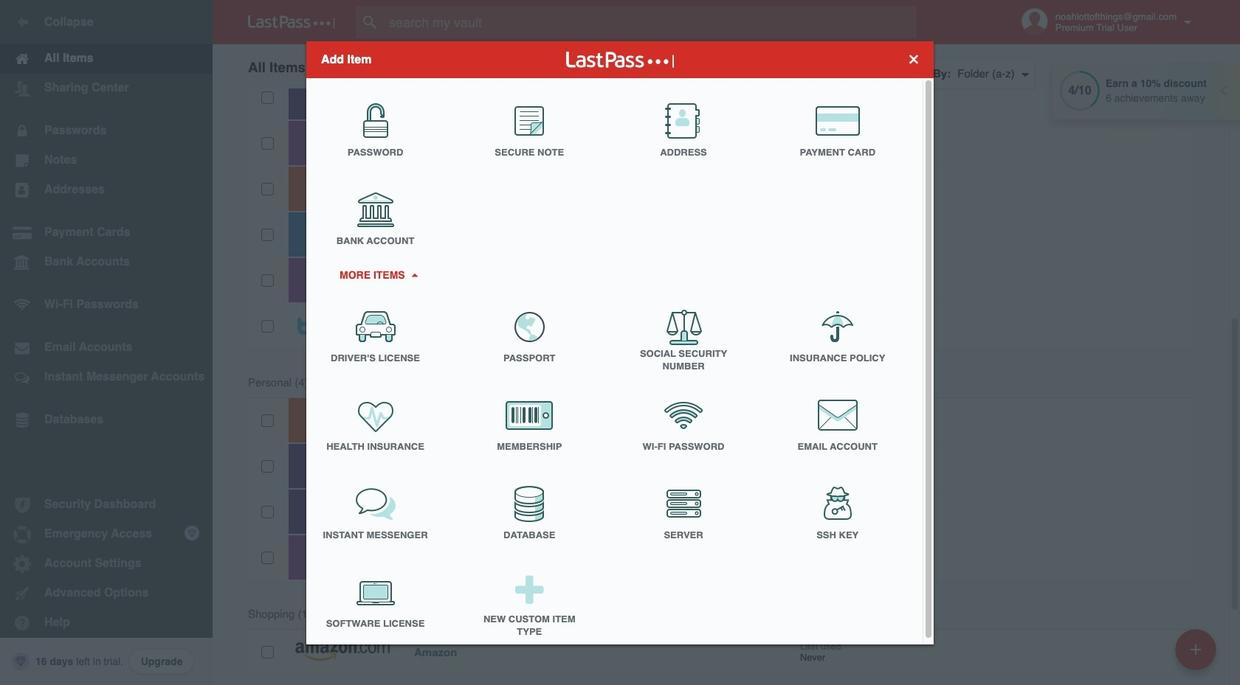 Task type: locate. For each thing, give the bounding box(es) containing it.
Search search field
[[356, 6, 946, 38]]

dialog
[[306, 41, 934, 649]]

vault options navigation
[[213, 44, 1240, 89]]

lastpass image
[[248, 16, 335, 29]]



Task type: vqa. For each thing, say whether or not it's contained in the screenshot.
Main navigation NAVIGATION
yes



Task type: describe. For each thing, give the bounding box(es) containing it.
search my vault text field
[[356, 6, 946, 38]]

new item navigation
[[1170, 625, 1225, 686]]

main navigation navigation
[[0, 0, 213, 686]]

new item image
[[1191, 645, 1201, 655]]

caret right image
[[409, 273, 419, 277]]



